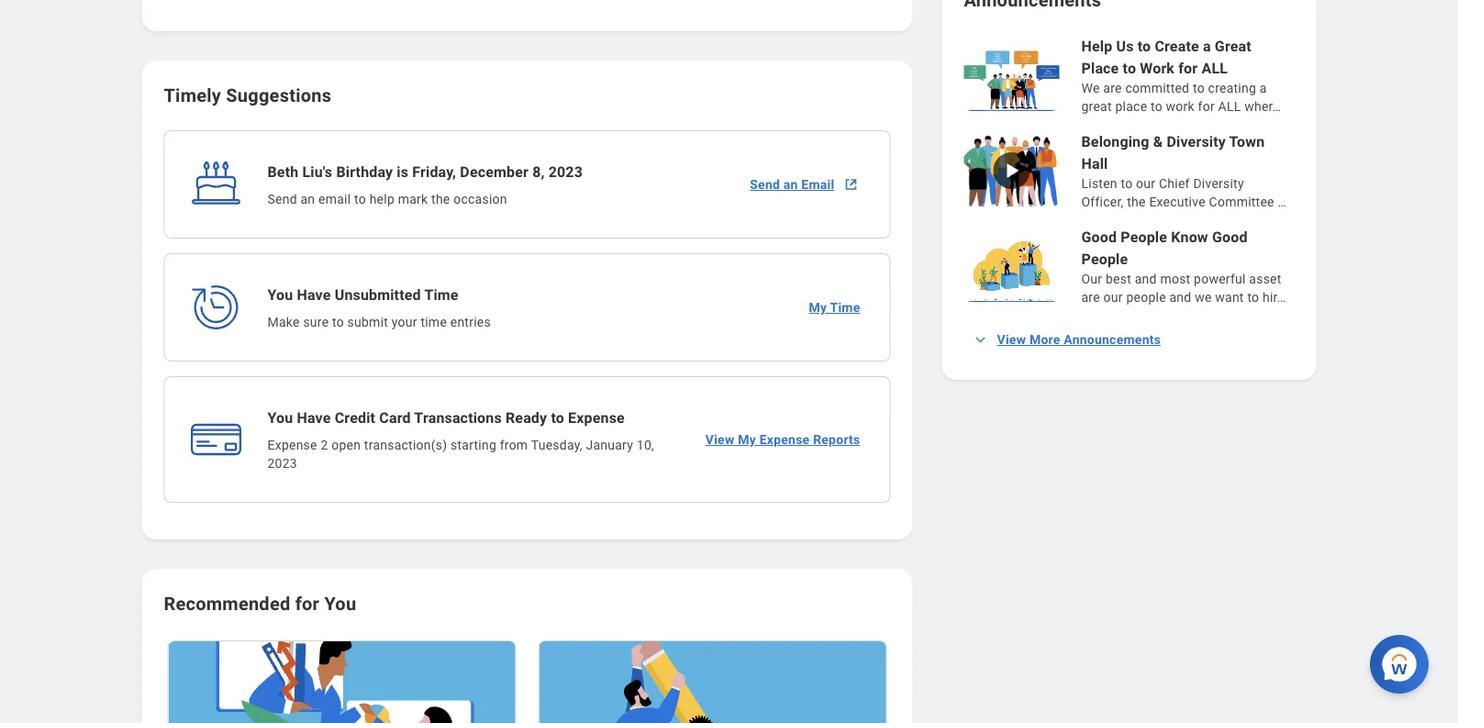 Task type: vqa. For each thing, say whether or not it's contained in the screenshot.
main content
no



Task type: describe. For each thing, give the bounding box(es) containing it.
you have unsubmitted time
[[268, 286, 459, 304]]

occasion
[[454, 192, 507, 207]]

my inside my time button
[[809, 300, 827, 316]]

transaction(s)
[[364, 438, 447, 453]]

email
[[802, 177, 835, 193]]

work
[[1166, 99, 1195, 114]]

to up work
[[1193, 81, 1205, 96]]

reports
[[813, 433, 860, 448]]

entries
[[450, 315, 491, 330]]

our inside good people know good people our best and most powerful asset are our people and we want to hir …
[[1104, 290, 1123, 305]]

to down us
[[1123, 60, 1136, 77]]

1 horizontal spatial a
[[1260, 81, 1267, 96]]

0 horizontal spatial and
[[1135, 272, 1157, 287]]

an for email
[[301, 192, 315, 207]]

1 horizontal spatial and
[[1170, 290, 1192, 305]]

view more announcements button
[[964, 322, 1172, 358]]

1 vertical spatial people
[[1082, 251, 1128, 268]]

expense inside "expense 2 open transaction(s) starting from tuesday, january 10, 2023"
[[268, 438, 317, 453]]

8,
[[532, 163, 545, 181]]

chevron down small image
[[972, 331, 990, 349]]

belonging
[[1082, 133, 1150, 151]]

friday,
[[412, 163, 456, 181]]

are inside good people know good people our best and most powerful asset are our people and we want to hir …
[[1082, 290, 1100, 305]]

we
[[1082, 81, 1100, 96]]

want
[[1215, 290, 1244, 305]]

create
[[1155, 38, 1199, 55]]

recommended
[[164, 593, 290, 615]]

sure
[[303, 315, 329, 330]]

view more announcements
[[997, 332, 1161, 348]]

send an email button
[[739, 167, 868, 203]]

my time button
[[802, 290, 868, 326]]

more
[[1030, 332, 1061, 348]]

1 good from the left
[[1082, 229, 1117, 246]]

you have credit card transactions ready to expense
[[268, 409, 625, 427]]

send for send an email
[[750, 177, 780, 193]]

from
[[500, 438, 528, 453]]

beth
[[268, 163, 299, 181]]

december
[[460, 163, 529, 181]]

powerful
[[1194, 272, 1246, 287]]

listen
[[1082, 176, 1118, 191]]

wher
[[1245, 99, 1273, 114]]

make sure to submit your time entries
[[268, 315, 491, 330]]

asset
[[1249, 272, 1282, 287]]

have for credit
[[297, 409, 331, 427]]

committee
[[1209, 195, 1275, 210]]

send an email
[[750, 177, 835, 193]]

view for view more announcements
[[997, 332, 1026, 348]]

to left help
[[354, 192, 366, 207]]

expense inside button
[[760, 433, 810, 448]]

announcements
[[1064, 332, 1161, 348]]

transactions
[[414, 409, 502, 427]]

have for unsubmitted
[[297, 286, 331, 304]]

work
[[1140, 60, 1175, 77]]

send for send an email to help mark the occasion
[[268, 192, 297, 207]]

view for view my expense reports
[[706, 433, 735, 448]]

timely
[[164, 85, 221, 106]]

to right sure
[[332, 315, 344, 330]]

liu's
[[302, 163, 332, 181]]

ready
[[506, 409, 547, 427]]

0 vertical spatial people
[[1121, 229, 1168, 246]]

submit
[[348, 315, 388, 330]]

starting
[[451, 438, 497, 453]]

timely suggestions
[[164, 85, 332, 106]]

great
[[1215, 38, 1252, 55]]

place
[[1116, 99, 1148, 114]]

1 horizontal spatial expense
[[568, 409, 625, 427]]

mark
[[398, 192, 428, 207]]

… inside help us to create a great place to work for all we are committed to creating a great place to work for all wher …
[[1273, 99, 1282, 114]]

you for you have credit card transactions ready to expense
[[268, 409, 293, 427]]

email
[[319, 192, 351, 207]]

recommended for you list
[[156, 639, 898, 723]]

executive
[[1150, 195, 1206, 210]]

tuesday,
[[531, 438, 583, 453]]

beth liu's birthday is friday, december 8, 2023
[[268, 163, 583, 181]]

best
[[1106, 272, 1132, 287]]

committed
[[1126, 81, 1190, 96]]

recommended for you
[[164, 593, 356, 615]]

most
[[1161, 272, 1191, 287]]

birthday
[[336, 163, 393, 181]]

to up tuesday,
[[551, 409, 564, 427]]

place
[[1082, 60, 1119, 77]]

2023 inside "expense 2 open transaction(s) starting from tuesday, january 10, 2023"
[[268, 456, 297, 471]]



Task type: locate. For each thing, give the bounding box(es) containing it.
are inside help us to create a great place to work for all we are committed to creating a great place to work for all wher …
[[1104, 81, 1122, 96]]

a up wher
[[1260, 81, 1267, 96]]

0 horizontal spatial an
[[301, 192, 315, 207]]

1 horizontal spatial good
[[1212, 229, 1248, 246]]

… inside good people know good people our best and most powerful asset are our people and we want to hir …
[[1277, 290, 1286, 305]]

our
[[1136, 176, 1156, 191], [1104, 290, 1123, 305]]

to left the hir
[[1248, 290, 1260, 305]]

0 horizontal spatial our
[[1104, 290, 1123, 305]]

0 vertical spatial are
[[1104, 81, 1122, 96]]

view my expense reports button
[[698, 422, 868, 458]]

&
[[1153, 133, 1163, 151]]

and
[[1135, 272, 1157, 287], [1170, 290, 1192, 305]]

1 horizontal spatial time
[[830, 300, 860, 316]]

credit
[[335, 409, 376, 427]]

help us to create a great place to work for all we are committed to creating a great place to work for all wher …
[[1082, 38, 1282, 114]]

the right mark
[[431, 192, 450, 207]]

a
[[1203, 38, 1211, 55], [1260, 81, 1267, 96]]

0 vertical spatial my
[[809, 300, 827, 316]]

time inside button
[[830, 300, 860, 316]]

know
[[1171, 229, 1209, 246]]

an left the email
[[301, 192, 315, 207]]

an inside button
[[784, 177, 798, 193]]

… inside belonging & diversity town hall listen to our chief diversity officer, the executive committee …
[[1278, 195, 1287, 210]]

an
[[784, 177, 798, 193], [301, 192, 315, 207]]

2 vertical spatial …
[[1277, 290, 1286, 305]]

0 horizontal spatial time
[[424, 286, 459, 304]]

all down creating
[[1219, 99, 1241, 114]]

have up sure
[[297, 286, 331, 304]]

expense up january
[[568, 409, 625, 427]]

to right listen
[[1121, 176, 1133, 191]]

0 vertical spatial diversity
[[1167, 133, 1226, 151]]

1 horizontal spatial are
[[1104, 81, 1122, 96]]

0 vertical spatial a
[[1203, 38, 1211, 55]]

an for email
[[784, 177, 798, 193]]

people
[[1127, 290, 1166, 305]]

january
[[586, 438, 633, 453]]

0 horizontal spatial good
[[1082, 229, 1117, 246]]

…
[[1273, 99, 1282, 114], [1278, 195, 1287, 210], [1277, 290, 1286, 305]]

send
[[750, 177, 780, 193], [268, 192, 297, 207]]

1 vertical spatial …
[[1278, 195, 1287, 210]]

belonging & diversity town hall listen to our chief diversity officer, the executive committee …
[[1082, 133, 1287, 210]]

send left email
[[750, 177, 780, 193]]

1 horizontal spatial view
[[997, 332, 1026, 348]]

send down beth
[[268, 192, 297, 207]]

all up creating
[[1202, 60, 1228, 77]]

2 horizontal spatial expense
[[760, 433, 810, 448]]

0 horizontal spatial send
[[268, 192, 297, 207]]

announcements element
[[964, 35, 1295, 307]]

open
[[332, 438, 361, 453]]

0 vertical spatial all
[[1202, 60, 1228, 77]]

1 have from the top
[[297, 286, 331, 304]]

0 vertical spatial and
[[1135, 272, 1157, 287]]

to down committed
[[1151, 99, 1163, 114]]

a left 'great'
[[1203, 38, 1211, 55]]

1 horizontal spatial the
[[1127, 195, 1146, 210]]

hall
[[1082, 155, 1108, 173]]

my
[[809, 300, 827, 316], [738, 433, 756, 448]]

for down the create
[[1179, 60, 1198, 77]]

have
[[297, 286, 331, 304], [297, 409, 331, 427]]

all
[[1202, 60, 1228, 77], [1219, 99, 1241, 114]]

for
[[1179, 60, 1198, 77], [1198, 99, 1215, 114], [295, 593, 320, 615]]

help
[[370, 192, 395, 207]]

0 vertical spatial view
[[997, 332, 1026, 348]]

2 vertical spatial you
[[324, 593, 356, 615]]

expense left 2
[[268, 438, 317, 453]]

1 vertical spatial all
[[1219, 99, 1241, 114]]

town
[[1230, 133, 1265, 151]]

2023
[[549, 163, 583, 181], [268, 456, 297, 471]]

0 horizontal spatial the
[[431, 192, 450, 207]]

your
[[392, 315, 417, 330]]

are down the our
[[1082, 290, 1100, 305]]

0 horizontal spatial are
[[1082, 290, 1100, 305]]

help
[[1082, 38, 1113, 55]]

people
[[1121, 229, 1168, 246], [1082, 251, 1128, 268]]

us
[[1117, 38, 1134, 55]]

expense 2 open transaction(s) starting from tuesday, january 10, 2023
[[268, 438, 654, 471]]

for right work
[[1198, 99, 1215, 114]]

2
[[321, 438, 328, 453]]

view right 10,
[[706, 433, 735, 448]]

1 vertical spatial 2023
[[268, 456, 297, 471]]

good people know good people our best and most powerful asset are our people and we want to hir …
[[1082, 229, 1286, 305]]

to right us
[[1138, 38, 1151, 55]]

2 vertical spatial for
[[295, 593, 320, 615]]

people up the our
[[1082, 251, 1128, 268]]

our inside belonging & diversity town hall listen to our chief diversity officer, the executive committee …
[[1136, 176, 1156, 191]]

1 vertical spatial my
[[738, 433, 756, 448]]

my inside view my expense reports button
[[738, 433, 756, 448]]

good down committee
[[1212, 229, 1248, 246]]

time
[[421, 315, 447, 330]]

the inside belonging & diversity town hall listen to our chief diversity officer, the executive committee …
[[1127, 195, 1146, 210]]

expense left 'reports'
[[760, 433, 810, 448]]

suggestions
[[226, 85, 332, 106]]

1 vertical spatial for
[[1198, 99, 1215, 114]]

chief
[[1159, 176, 1190, 191]]

10,
[[637, 438, 654, 453]]

is
[[397, 163, 409, 181]]

to
[[1138, 38, 1151, 55], [1123, 60, 1136, 77], [1193, 81, 1205, 96], [1151, 99, 1163, 114], [1121, 176, 1133, 191], [354, 192, 366, 207], [1248, 290, 1260, 305], [332, 315, 344, 330], [551, 409, 564, 427]]

you
[[268, 286, 293, 304], [268, 409, 293, 427], [324, 593, 356, 615]]

diversity up committee
[[1194, 176, 1244, 191]]

time
[[424, 286, 459, 304], [830, 300, 860, 316]]

we
[[1195, 290, 1212, 305]]

diversity right &
[[1167, 133, 1226, 151]]

0 vertical spatial our
[[1136, 176, 1156, 191]]

1 vertical spatial you
[[268, 409, 293, 427]]

card
[[379, 409, 411, 427]]

0 horizontal spatial a
[[1203, 38, 1211, 55]]

to inside belonging & diversity town hall listen to our chief diversity officer, the executive committee …
[[1121, 176, 1133, 191]]

our down best
[[1104, 290, 1123, 305]]

2 have from the top
[[297, 409, 331, 427]]

1 vertical spatial view
[[706, 433, 735, 448]]

2 good from the left
[[1212, 229, 1248, 246]]

0 horizontal spatial expense
[[268, 438, 317, 453]]

an left email
[[784, 177, 798, 193]]

1 vertical spatial and
[[1170, 290, 1192, 305]]

and down most
[[1170, 290, 1192, 305]]

to inside good people know good people our best and most powerful asset are our people and we want to hir …
[[1248, 290, 1260, 305]]

great
[[1082, 99, 1112, 114]]

are
[[1104, 81, 1122, 96], [1082, 290, 1100, 305]]

0 vertical spatial …
[[1273, 99, 1282, 114]]

officer,
[[1082, 195, 1124, 210]]

0 vertical spatial 2023
[[549, 163, 583, 181]]

1 horizontal spatial my
[[809, 300, 827, 316]]

media play image
[[1001, 160, 1023, 182]]

have up 2
[[297, 409, 331, 427]]

ext link image
[[842, 176, 860, 194]]

1 vertical spatial diversity
[[1194, 176, 1244, 191]]

diversity
[[1167, 133, 1226, 151], [1194, 176, 1244, 191]]

you for you have unsubmitted time
[[268, 286, 293, 304]]

the
[[431, 192, 450, 207], [1127, 195, 1146, 210]]

our left chief
[[1136, 176, 1156, 191]]

expense
[[568, 409, 625, 427], [760, 433, 810, 448], [268, 438, 317, 453]]

our
[[1082, 272, 1103, 287]]

my time
[[809, 300, 860, 316]]

1 vertical spatial a
[[1260, 81, 1267, 96]]

1 horizontal spatial 2023
[[549, 163, 583, 181]]

1 vertical spatial our
[[1104, 290, 1123, 305]]

the right the officer,
[[1127, 195, 1146, 210]]

1 vertical spatial have
[[297, 409, 331, 427]]

0 horizontal spatial view
[[706, 433, 735, 448]]

0 vertical spatial for
[[1179, 60, 1198, 77]]

0 vertical spatial you
[[268, 286, 293, 304]]

1 horizontal spatial send
[[750, 177, 780, 193]]

good down the officer,
[[1082, 229, 1117, 246]]

and up people
[[1135, 272, 1157, 287]]

0 horizontal spatial 2023
[[268, 456, 297, 471]]

unsubmitted
[[335, 286, 421, 304]]

1 horizontal spatial our
[[1136, 176, 1156, 191]]

send an email to help mark the occasion
[[268, 192, 507, 207]]

people left know
[[1121, 229, 1168, 246]]

send inside button
[[750, 177, 780, 193]]

for right recommended
[[295, 593, 320, 615]]

1 horizontal spatial an
[[784, 177, 798, 193]]

1 vertical spatial are
[[1082, 290, 1100, 305]]

make
[[268, 315, 300, 330]]

0 horizontal spatial my
[[738, 433, 756, 448]]

view right 'chevron down small' icon
[[997, 332, 1026, 348]]

are right we
[[1104, 81, 1122, 96]]

view my expense reports
[[706, 433, 860, 448]]

0 vertical spatial have
[[297, 286, 331, 304]]

creating
[[1208, 81, 1257, 96]]

hir
[[1263, 290, 1277, 305]]



